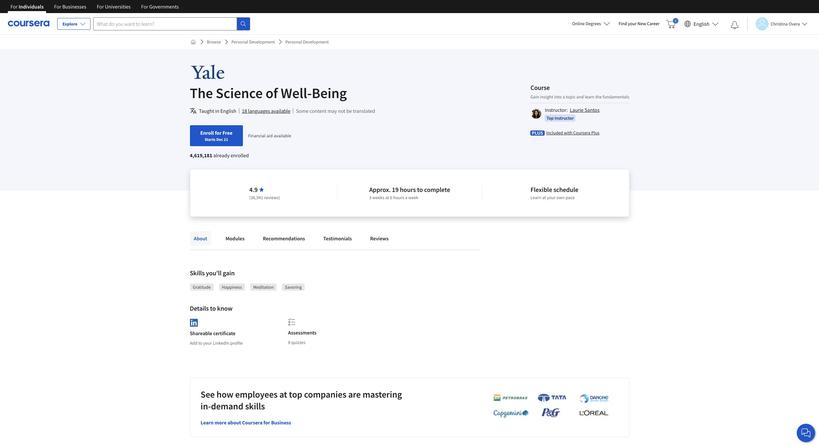 Task type: describe. For each thing, give the bounding box(es) containing it.
enrolled
[[231, 152, 249, 159]]

enroll for free starts dec 21
[[200, 130, 233, 142]]

laurie
[[570, 107, 584, 113]]

home image
[[191, 39, 196, 45]]

reviews
[[370, 235, 389, 242]]

top
[[547, 115, 554, 121]]

online degrees
[[573, 21, 602, 27]]

about
[[228, 420, 241, 426]]

businesses
[[62, 3, 86, 10]]

business
[[271, 420, 291, 426]]

learn inside flexible schedule learn at your own pace
[[531, 195, 542, 201]]

for for universities
[[97, 3, 104, 10]]

aid
[[267, 133, 273, 139]]

coursera plus image
[[531, 130, 545, 136]]

top
[[289, 389, 303, 401]]

19
[[392, 186, 399, 194]]

for inside enroll for free starts dec 21
[[215, 130, 222, 136]]

4,619,181 already enrolled
[[190, 152, 249, 159]]

laurie santos image
[[532, 109, 542, 119]]

21
[[224, 137, 228, 142]]

0 horizontal spatial your
[[203, 340, 212, 346]]

0 horizontal spatial english
[[221, 108, 237, 114]]

8 quizzes
[[288, 340, 306, 346]]

for for governments
[[141, 3, 148, 10]]

a inside approx. 19 hours to complete 3 weeks at 6 hours a week
[[405, 195, 408, 201]]

for governments
[[141, 3, 179, 10]]

0 vertical spatial hours
[[400, 186, 416, 194]]

at for flexible schedule learn at your own pace
[[543, 195, 547, 201]]

4.9
[[250, 186, 258, 194]]

of
[[266, 84, 278, 102]]

see how employees at top companies are mastering in-demand skills
[[201, 389, 402, 412]]

english inside english button
[[694, 20, 710, 27]]

insight
[[541, 94, 554, 100]]

free
[[223, 130, 233, 136]]

how
[[217, 389, 234, 401]]

find your new career
[[619, 21, 660, 27]]

2 development from the left
[[303, 39, 329, 45]]

1 personal from the left
[[232, 39, 248, 45]]

quizzes
[[292, 340, 306, 346]]

testimonials link
[[320, 231, 356, 246]]

science
[[216, 84, 263, 102]]

0 vertical spatial your
[[629, 21, 637, 27]]

1 development from the left
[[249, 39, 275, 45]]

recommendations
[[263, 235, 305, 242]]

mastering
[[363, 389, 402, 401]]

individuals
[[19, 3, 44, 10]]

18
[[242, 108, 247, 114]]

0 horizontal spatial coursera
[[242, 420, 263, 426]]

degrees
[[586, 21, 602, 27]]

may
[[328, 108, 337, 114]]

week
[[409, 195, 419, 201]]

see
[[201, 389, 215, 401]]

for universities
[[97, 3, 131, 10]]

christina
[[771, 21, 789, 27]]

online degrees button
[[567, 16, 616, 31]]

instructor:
[[545, 107, 568, 113]]

coursera image
[[8, 18, 49, 29]]

reviews)
[[264, 195, 280, 201]]

being
[[312, 84, 347, 102]]

you'll
[[206, 269, 222, 277]]

governments
[[149, 3, 179, 10]]

add to your linkedin profile
[[190, 340, 243, 346]]

approx. 19 hours to complete 3 weeks at 6 hours a week
[[370, 186, 451, 201]]

savoring
[[285, 284, 302, 290]]

chat with us image
[[802, 428, 812, 439]]

santos
[[585, 107, 600, 113]]

to inside approx. 19 hours to complete 3 weeks at 6 hours a week
[[418, 186, 423, 194]]

starts
[[205, 137, 216, 142]]

included with coursera plus
[[547, 130, 600, 136]]

course gain insight into a topic and learn the fundamentals
[[531, 83, 630, 100]]

taught in english
[[199, 108, 237, 114]]

shopping cart: 1 item image
[[667, 18, 679, 28]]

4,619,181
[[190, 152, 213, 159]]

available for 18 languages available
[[271, 108, 291, 114]]

content
[[310, 108, 327, 114]]

in
[[215, 108, 220, 114]]

assessments
[[288, 330, 317, 336]]

laurie santos link
[[570, 107, 600, 113]]

find your new career link
[[616, 20, 664, 28]]

happiness
[[222, 284, 242, 290]]

taught
[[199, 108, 214, 114]]

schedule
[[554, 186, 579, 194]]

and
[[577, 94, 584, 100]]

at inside approx. 19 hours to complete 3 weeks at 6 hours a week
[[386, 195, 390, 201]]

2 personal development link from the left
[[283, 36, 332, 48]]

complete
[[425, 186, 451, 194]]

1 personal development link from the left
[[229, 36, 278, 48]]

about
[[194, 235, 207, 242]]

pace
[[566, 195, 575, 201]]

to for your
[[198, 340, 202, 346]]

own
[[557, 195, 565, 201]]



Task type: vqa. For each thing, say whether or not it's contained in the screenshot.
bottom available
yes



Task type: locate. For each thing, give the bounding box(es) containing it.
at inside see how employees at top companies are mastering in-demand skills
[[280, 389, 287, 401]]

be
[[347, 108, 352, 114]]

coursera down 'skills'
[[242, 420, 263, 426]]

0 vertical spatial english
[[694, 20, 710, 27]]

What do you want to learn? text field
[[93, 17, 237, 30]]

0 horizontal spatial personal development
[[232, 39, 275, 45]]

6
[[390, 195, 393, 201]]

find
[[619, 21, 628, 27]]

in-
[[201, 401, 211, 412]]

available
[[271, 108, 291, 114], [274, 133, 292, 139]]

weeks
[[373, 195, 385, 201]]

linkedin
[[213, 340, 230, 346]]

3 for from the left
[[97, 3, 104, 10]]

1 personal development from the left
[[232, 39, 275, 45]]

1 horizontal spatial personal
[[286, 39, 302, 45]]

1 vertical spatial for
[[264, 420, 270, 426]]

2 vertical spatial to
[[198, 340, 202, 346]]

skills you'll gain
[[190, 269, 235, 277]]

18 languages available
[[242, 108, 291, 114]]

0 horizontal spatial at
[[280, 389, 287, 401]]

hours right 6
[[394, 195, 405, 201]]

your right find
[[629, 21, 637, 27]]

learn more about coursera for business
[[201, 420, 291, 426]]

at left top
[[280, 389, 287, 401]]

available right aid
[[274, 133, 292, 139]]

testimonials
[[324, 235, 352, 242]]

learn more about coursera for business link
[[201, 420, 291, 426]]

christina overa button
[[748, 17, 808, 30]]

your inside flexible schedule learn at your own pace
[[547, 195, 556, 201]]

1 horizontal spatial personal development link
[[283, 36, 332, 48]]

(36,941 reviews)
[[250, 195, 280, 201]]

1 vertical spatial to
[[210, 304, 216, 313]]

universities
[[105, 3, 131, 10]]

a
[[563, 94, 566, 100], [405, 195, 408, 201]]

1 horizontal spatial a
[[563, 94, 566, 100]]

0 horizontal spatial to
[[198, 340, 202, 346]]

a right into
[[563, 94, 566, 100]]

2 horizontal spatial to
[[418, 186, 423, 194]]

0 horizontal spatial personal
[[232, 39, 248, 45]]

1 vertical spatial learn
[[201, 420, 214, 426]]

the science of well-being
[[190, 84, 347, 102]]

coursera inside included with coursera plus link
[[574, 130, 591, 136]]

meditation
[[253, 284, 274, 290]]

career
[[648, 21, 660, 27]]

for left the governments on the top left of page
[[141, 3, 148, 10]]

yale university image
[[190, 65, 252, 80]]

your left own
[[547, 195, 556, 201]]

show notifications image
[[732, 21, 739, 29]]

at inside flexible schedule learn at your own pace
[[543, 195, 547, 201]]

some content may not be translated
[[296, 108, 376, 114]]

2 horizontal spatial your
[[629, 21, 637, 27]]

plus
[[592, 130, 600, 136]]

1 horizontal spatial for
[[264, 420, 270, 426]]

0 horizontal spatial personal development link
[[229, 36, 278, 48]]

christina overa
[[771, 21, 801, 27]]

available down 'of'
[[271, 108, 291, 114]]

0 vertical spatial available
[[271, 108, 291, 114]]

8
[[288, 340, 291, 346]]

coursera enterprise logos image
[[484, 394, 615, 422]]

profile
[[230, 340, 243, 346]]

into
[[555, 94, 562, 100]]

english right shopping cart: 1 item icon
[[694, 20, 710, 27]]

your
[[629, 21, 637, 27], [547, 195, 556, 201], [203, 340, 212, 346]]

for left business
[[264, 420, 270, 426]]

0 horizontal spatial development
[[249, 39, 275, 45]]

reviews link
[[367, 231, 393, 246]]

included
[[547, 130, 564, 136]]

explore
[[63, 21, 78, 27]]

to up week at the top of page
[[418, 186, 423, 194]]

1 horizontal spatial your
[[547, 195, 556, 201]]

available inside button
[[271, 108, 291, 114]]

included with coursera plus link
[[547, 129, 600, 136]]

about link
[[190, 231, 211, 246]]

coursera left plus
[[574, 130, 591, 136]]

1 horizontal spatial to
[[210, 304, 216, 313]]

learn
[[585, 94, 595, 100]]

more
[[215, 420, 227, 426]]

skills
[[245, 401, 265, 412]]

1 horizontal spatial personal development
[[286, 39, 329, 45]]

1 vertical spatial coursera
[[242, 420, 263, 426]]

0 vertical spatial learn
[[531, 195, 542, 201]]

hours up week at the top of page
[[400, 186, 416, 194]]

to for know
[[210, 304, 216, 313]]

0 horizontal spatial learn
[[201, 420, 214, 426]]

banner navigation
[[5, 0, 184, 13]]

1 horizontal spatial learn
[[531, 195, 542, 201]]

browse
[[207, 39, 221, 45]]

well-
[[281, 84, 312, 102]]

details to know
[[190, 304, 233, 313]]

personal development
[[232, 39, 275, 45], [286, 39, 329, 45]]

for
[[10, 3, 18, 10], [54, 3, 61, 10], [97, 3, 104, 10], [141, 3, 148, 10]]

demand
[[211, 401, 244, 412]]

0 horizontal spatial a
[[405, 195, 408, 201]]

modules
[[226, 235, 245, 242]]

1 horizontal spatial at
[[386, 195, 390, 201]]

instructor
[[555, 115, 574, 121]]

1 vertical spatial your
[[547, 195, 556, 201]]

1 horizontal spatial english
[[694, 20, 710, 27]]

companies
[[304, 389, 347, 401]]

course
[[531, 83, 550, 91]]

are
[[349, 389, 361, 401]]

18 languages available button
[[242, 107, 291, 115]]

learn left more
[[201, 420, 214, 426]]

learn
[[531, 195, 542, 201], [201, 420, 214, 426]]

gain
[[531, 94, 540, 100]]

your down shareable certificate
[[203, 340, 212, 346]]

0 vertical spatial coursera
[[574, 130, 591, 136]]

2 for from the left
[[54, 3, 61, 10]]

a left week at the top of page
[[405, 195, 408, 201]]

1 vertical spatial english
[[221, 108, 237, 114]]

details
[[190, 304, 209, 313]]

english button
[[683, 13, 722, 34]]

development
[[249, 39, 275, 45], [303, 39, 329, 45]]

for up dec
[[215, 130, 222, 136]]

for left individuals
[[10, 3, 18, 10]]

for for individuals
[[10, 3, 18, 10]]

2 personal development from the left
[[286, 39, 329, 45]]

for left businesses on the top left
[[54, 3, 61, 10]]

0 vertical spatial for
[[215, 130, 222, 136]]

shareable certificate
[[190, 330, 236, 337]]

1 for from the left
[[10, 3, 18, 10]]

to right add
[[198, 340, 202, 346]]

1 horizontal spatial coursera
[[574, 130, 591, 136]]

not
[[338, 108, 346, 114]]

certificate
[[213, 330, 236, 337]]

3
[[370, 195, 372, 201]]

english right in
[[221, 108, 237, 114]]

with
[[564, 130, 573, 136]]

to left the know
[[210, 304, 216, 313]]

the
[[190, 84, 213, 102]]

some
[[296, 108, 309, 114]]

None search field
[[93, 17, 250, 30]]

learn down flexible
[[531, 195, 542, 201]]

1 vertical spatial available
[[274, 133, 292, 139]]

modules link
[[222, 231, 249, 246]]

for left universities at top
[[97, 3, 104, 10]]

know
[[217, 304, 233, 313]]

at left 6
[[386, 195, 390, 201]]

at down flexible
[[543, 195, 547, 201]]

0 horizontal spatial for
[[215, 130, 222, 136]]

1 horizontal spatial development
[[303, 39, 329, 45]]

already
[[214, 152, 230, 159]]

2 personal from the left
[[286, 39, 302, 45]]

at
[[386, 195, 390, 201], [543, 195, 547, 201], [280, 389, 287, 401]]

at for see how employees at top companies are mastering in-demand skills
[[280, 389, 287, 401]]

browse link
[[204, 36, 224, 48]]

2 vertical spatial your
[[203, 340, 212, 346]]

english
[[694, 20, 710, 27], [221, 108, 237, 114]]

financial aid available
[[248, 133, 292, 139]]

financial
[[248, 133, 266, 139]]

(36,941
[[250, 195, 263, 201]]

for for businesses
[[54, 3, 61, 10]]

translated
[[353, 108, 376, 114]]

overa
[[790, 21, 801, 27]]

0 vertical spatial to
[[418, 186, 423, 194]]

1 vertical spatial hours
[[394, 195, 405, 201]]

available for financial aid available
[[274, 133, 292, 139]]

4 for from the left
[[141, 3, 148, 10]]

2 horizontal spatial at
[[543, 195, 547, 201]]

a inside course gain insight into a topic and learn the fundamentals
[[563, 94, 566, 100]]

0 vertical spatial a
[[563, 94, 566, 100]]

1 vertical spatial a
[[405, 195, 408, 201]]

gain
[[223, 269, 235, 277]]

languages
[[248, 108, 270, 114]]

skills
[[190, 269, 205, 277]]



